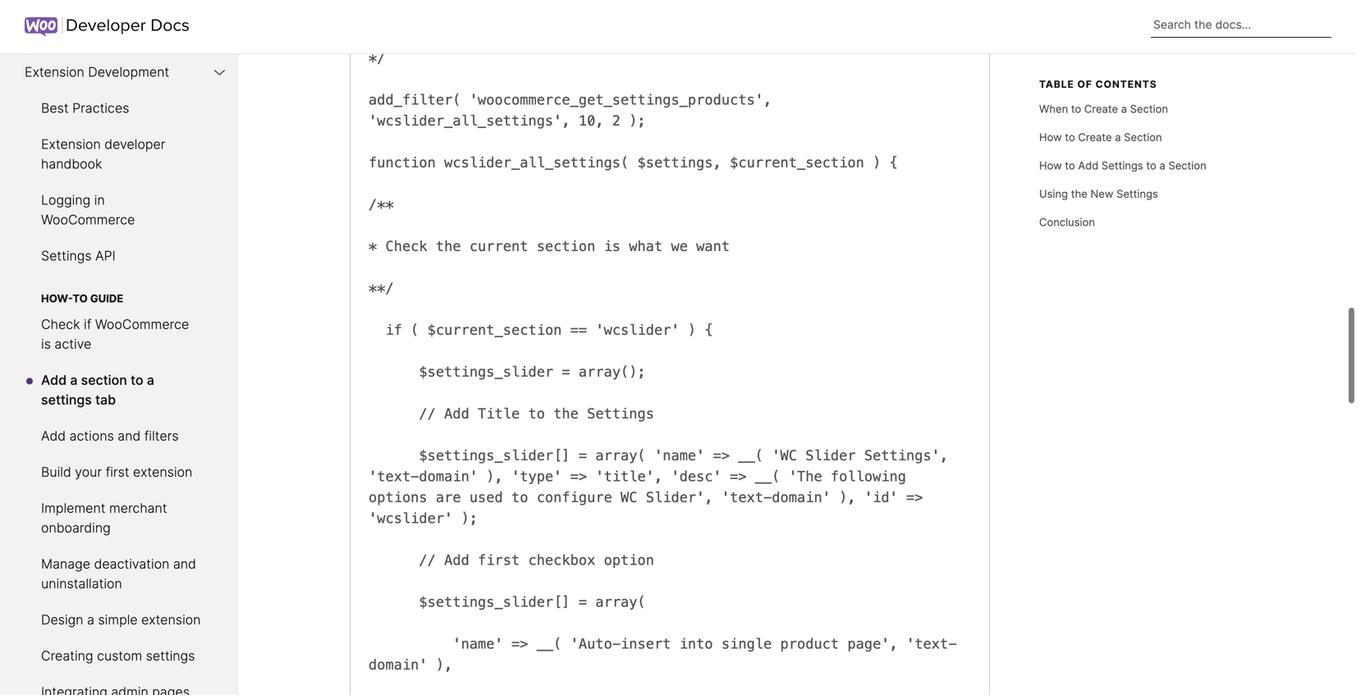 Task type: locate. For each thing, give the bounding box(es) containing it.
build
[[41, 464, 71, 480]]

a down contents
[[1121, 102, 1127, 115]]

extension for design a simple extension
[[141, 612, 201, 628]]

0 vertical spatial create
[[1084, 102, 1118, 115]]

how down when
[[1039, 131, 1062, 143]]

1 vertical spatial and
[[173, 556, 196, 572]]

create
[[1084, 102, 1118, 115], [1078, 131, 1112, 143]]

add down is
[[41, 372, 67, 388]]

check if woocommerce is active
[[41, 316, 189, 352]]

using the new settings
[[1039, 187, 1158, 200]]

merchant
[[109, 500, 167, 516]]

extension for build your first extension
[[133, 464, 192, 480]]

onboarding
[[41, 520, 111, 536]]

1 vertical spatial add
[[41, 372, 67, 388]]

settings for new
[[1117, 187, 1158, 200]]

contents
[[1096, 78, 1157, 90]]

to
[[1071, 102, 1081, 115], [1065, 131, 1075, 143], [1065, 159, 1075, 172], [1146, 159, 1157, 172], [131, 372, 143, 388]]

and left filters at the bottom
[[118, 428, 141, 444]]

developer
[[104, 136, 165, 152]]

best practices link
[[0, 90, 237, 126]]

settings api
[[41, 248, 116, 264]]

1 vertical spatial extension
[[41, 136, 101, 152]]

section for when to create a section
[[1130, 102, 1168, 115]]

how for how to add settings to a section
[[1039, 159, 1062, 172]]

handbook
[[41, 156, 102, 172]]

practices
[[72, 100, 129, 116]]

woocommerce
[[41, 212, 135, 228], [95, 316, 189, 332]]

how-
[[41, 292, 73, 305]]

0 vertical spatial and
[[118, 428, 141, 444]]

section
[[1130, 102, 1168, 115], [1124, 131, 1162, 143], [1169, 159, 1207, 172]]

woocommerce down in
[[41, 212, 135, 228]]

woocommerce inside check if woocommerce is active
[[95, 316, 189, 332]]

1 vertical spatial settings
[[1117, 187, 1158, 200]]

add inside how to add settings to a section link
[[1078, 159, 1099, 172]]

create down table of contents at the top right of page
[[1084, 102, 1118, 115]]

creating custom settings link
[[0, 638, 237, 674]]

0 vertical spatial extension
[[133, 464, 192, 480]]

0 vertical spatial section
[[1130, 102, 1168, 115]]

when to create a section link
[[1039, 95, 1277, 123]]

settings
[[1102, 159, 1143, 172], [1117, 187, 1158, 200], [41, 248, 92, 264]]

build your first extension
[[41, 464, 192, 480]]

section up using the new settings 'link'
[[1169, 159, 1207, 172]]

0 horizontal spatial settings
[[41, 392, 92, 408]]

settings
[[41, 392, 92, 408], [146, 648, 195, 664]]

actions
[[69, 428, 114, 444]]

1 vertical spatial section
[[1124, 131, 1162, 143]]

conclusion
[[1039, 216, 1095, 228]]

how-to guide
[[41, 292, 123, 305]]

0 vertical spatial how
[[1039, 131, 1062, 143]]

to for how to add settings to a section
[[1065, 159, 1075, 172]]

how to add settings to a section link
[[1039, 151, 1277, 180]]

settings inside main menu element
[[41, 248, 92, 264]]

conclusion link
[[1039, 208, 1277, 236]]

2 how from the top
[[1039, 159, 1062, 172]]

0 vertical spatial settings
[[41, 392, 92, 408]]

extension for extension development
[[25, 64, 84, 80]]

settings right the custom
[[146, 648, 195, 664]]

creating custom settings
[[41, 648, 195, 664]]

a right section on the bottom
[[147, 372, 154, 388]]

add actions and filters
[[41, 428, 179, 444]]

add a section to a settings tab link
[[0, 362, 237, 418]]

1 vertical spatial extension
[[141, 612, 201, 628]]

section up how to create a section link
[[1130, 102, 1168, 115]]

0 vertical spatial add
[[1078, 159, 1099, 172]]

add inside add a section to a settings tab
[[41, 372, 67, 388]]

a up how to add settings to a section
[[1115, 131, 1121, 143]]

add inside add actions and filters link
[[41, 428, 66, 444]]

0 vertical spatial extension
[[25, 64, 84, 80]]

table
[[1039, 78, 1074, 90]]

add
[[1078, 159, 1099, 172], [41, 372, 67, 388], [41, 428, 66, 444]]

2 vertical spatial add
[[41, 428, 66, 444]]

best
[[41, 100, 69, 116]]

a inside design a simple extension link
[[87, 612, 94, 628]]

best practices
[[41, 100, 129, 116]]

extension inside extension developer handbook
[[41, 136, 101, 152]]

and inside manage deactivation and uninstallation
[[173, 556, 196, 572]]

extension up best
[[25, 64, 84, 80]]

settings up new
[[1102, 159, 1143, 172]]

api
[[95, 248, 116, 264]]

implement merchant onboarding link
[[0, 491, 237, 546]]

how-to guide link
[[0, 274, 237, 307]]

using
[[1039, 187, 1068, 200]]

implement
[[41, 500, 105, 516]]

a down how to create a section link
[[1160, 159, 1166, 172]]

to right section on the bottom
[[131, 372, 143, 388]]

extension down filters at the bottom
[[133, 464, 192, 480]]

add up "the"
[[1078, 159, 1099, 172]]

0 horizontal spatial and
[[118, 428, 141, 444]]

1 horizontal spatial and
[[173, 556, 196, 572]]

check
[[41, 316, 80, 332]]

how up using
[[1039, 159, 1062, 172]]

None search field
[[1151, 12, 1332, 38]]

and right deactivation
[[173, 556, 196, 572]]

add for add a section to a settings tab
[[41, 372, 67, 388]]

2 vertical spatial settings
[[41, 248, 92, 264]]

1 how from the top
[[1039, 131, 1062, 143]]

a
[[1121, 102, 1127, 115], [1115, 131, 1121, 143], [1160, 159, 1166, 172], [70, 372, 78, 388], [147, 372, 154, 388], [87, 612, 94, 628]]

if
[[84, 316, 91, 332]]

extension right "simple"
[[141, 612, 201, 628]]

0 vertical spatial woocommerce
[[41, 212, 135, 228]]

table of contents element
[[1039, 78, 1277, 236]]

settings down how to add settings to a section
[[1117, 187, 1158, 200]]

and
[[118, 428, 141, 444], [173, 556, 196, 572]]

2 vertical spatial section
[[1169, 159, 1207, 172]]

to right when
[[1071, 102, 1081, 115]]

a left "simple"
[[87, 612, 94, 628]]

settings left tab
[[41, 392, 92, 408]]

add up the build
[[41, 428, 66, 444]]

build your first extension link
[[0, 454, 237, 491]]

to up "the"
[[1065, 159, 1075, 172]]

1 vertical spatial create
[[1078, 131, 1112, 143]]

how to create a section
[[1039, 131, 1162, 143]]

extension
[[133, 464, 192, 480], [141, 612, 201, 628]]

to down when
[[1065, 131, 1075, 143]]

0 vertical spatial settings
[[1102, 159, 1143, 172]]

woocommerce down 'how-to guide' link
[[95, 316, 189, 332]]

1 horizontal spatial settings
[[146, 648, 195, 664]]

settings inside creating custom settings link
[[146, 648, 195, 664]]

how
[[1039, 131, 1062, 143], [1039, 159, 1062, 172]]

create down the when to create a section
[[1078, 131, 1112, 143]]

extension
[[25, 64, 84, 80], [41, 136, 101, 152]]

1 vertical spatial woocommerce
[[95, 316, 189, 332]]

to for how to create a section
[[1065, 131, 1075, 143]]

using the new settings link
[[1039, 180, 1277, 208]]

settings inside 'link'
[[1117, 187, 1158, 200]]

add a section to a settings tab
[[41, 372, 154, 408]]

section up how to add settings to a section link
[[1124, 131, 1162, 143]]

1 vertical spatial settings
[[146, 648, 195, 664]]

of
[[1078, 78, 1093, 90]]

manage deactivation and uninstallation
[[41, 556, 196, 592]]

1 vertical spatial how
[[1039, 159, 1062, 172]]

extension up handbook
[[41, 136, 101, 152]]

settings left api
[[41, 248, 92, 264]]



Task type: vqa. For each thing, say whether or not it's contained in the screenshot.
Create
yes



Task type: describe. For each thing, give the bounding box(es) containing it.
woocommerce for in
[[41, 212, 135, 228]]

guide
[[90, 292, 123, 305]]

extension developer handbook link
[[0, 126, 237, 182]]

extension development
[[25, 64, 169, 80]]

logging
[[41, 192, 91, 208]]

and for actions
[[118, 428, 141, 444]]

when to create a section
[[1039, 102, 1168, 115]]

is
[[41, 336, 51, 352]]

extension developer handbook
[[41, 136, 165, 172]]

settings for add
[[1102, 159, 1143, 172]]

implement merchant onboarding
[[41, 500, 167, 536]]

to for when to create a section
[[1071, 102, 1081, 115]]

create for when
[[1084, 102, 1118, 115]]

a inside when to create a section link
[[1121, 102, 1127, 115]]

active
[[55, 336, 91, 352]]

first
[[106, 464, 129, 480]]

check if woocommerce is active link
[[0, 307, 237, 362]]

section for how to create a section
[[1124, 131, 1162, 143]]

logging in woocommerce
[[41, 192, 135, 228]]

and for deactivation
[[173, 556, 196, 572]]

uninstallation
[[41, 576, 122, 592]]

how to create a section link
[[1039, 123, 1277, 151]]

add for add actions and filters
[[41, 428, 66, 444]]

tab
[[95, 392, 116, 408]]

settings api link
[[0, 238, 237, 274]]

a inside how to add settings to a section link
[[1160, 159, 1166, 172]]

in
[[94, 192, 105, 208]]

simple
[[98, 612, 138, 628]]

custom
[[97, 648, 142, 664]]

to up using the new settings 'link'
[[1146, 159, 1157, 172]]

filters
[[144, 428, 179, 444]]

to inside add a section to a settings tab
[[131, 372, 143, 388]]

your
[[75, 464, 102, 480]]

a inside how to create a section link
[[1115, 131, 1121, 143]]

add actions and filters link
[[0, 418, 237, 454]]

create for how
[[1078, 131, 1112, 143]]

design a simple extension link
[[0, 602, 237, 638]]

section
[[81, 372, 127, 388]]

to
[[73, 292, 88, 305]]

settings inside add a section to a settings tab
[[41, 392, 92, 408]]

a left section on the bottom
[[70, 372, 78, 388]]

table of contents
[[1039, 78, 1157, 90]]

extension development link
[[0, 54, 237, 90]]

new
[[1091, 187, 1114, 200]]

woocommerce for if
[[95, 316, 189, 332]]

the
[[1071, 187, 1088, 200]]

when
[[1039, 102, 1068, 115]]

design a simple extension
[[41, 612, 201, 628]]

manage
[[41, 556, 90, 572]]

creating
[[41, 648, 93, 664]]

how to add settings to a section
[[1039, 159, 1207, 172]]

extension for extension developer handbook
[[41, 136, 101, 152]]

search search field
[[1151, 12, 1332, 38]]

design
[[41, 612, 83, 628]]

deactivation
[[94, 556, 169, 572]]

development
[[88, 64, 169, 80]]

main menu element
[[0, 54, 238, 695]]

manage deactivation and uninstallation link
[[0, 546, 237, 602]]

how for how to create a section
[[1039, 131, 1062, 143]]

logging in woocommerce link
[[0, 182, 237, 238]]



